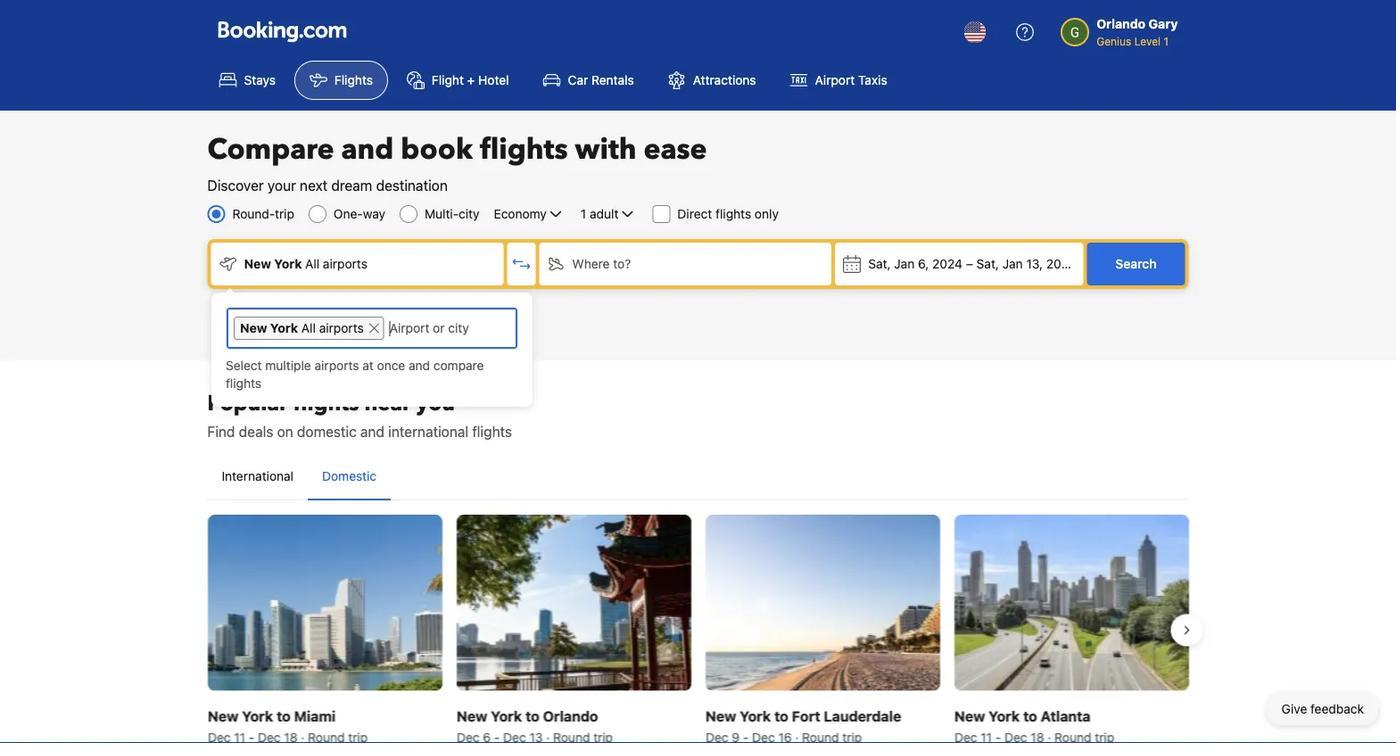 Task type: describe. For each thing, give the bounding box(es) containing it.
way
[[363, 207, 386, 221]]

hotel
[[479, 73, 509, 87]]

dream
[[331, 177, 373, 194]]

1 vertical spatial airports
[[319, 321, 364, 336]]

new york to fort lauderdale
[[706, 708, 901, 725]]

new york to miami image
[[208, 515, 442, 691]]

flight + hotel
[[432, 73, 509, 87]]

adult
[[590, 207, 619, 221]]

your
[[268, 177, 296, 194]]

find
[[208, 424, 235, 441]]

new york to orlando link
[[457, 515, 691, 744]]

flights up domestic
[[293, 389, 359, 418]]

1 sat, from the left
[[869, 257, 891, 271]]

new york to fort lauderdale link
[[706, 515, 940, 744]]

stays
[[244, 73, 276, 87]]

domestic
[[322, 469, 377, 484]]

+
[[467, 73, 475, 87]]

flights
[[335, 73, 373, 87]]

region containing new york to miami
[[193, 508, 1204, 744]]

1 vertical spatial new york all airports
[[240, 321, 364, 336]]

york for new york to miami image
[[242, 708, 273, 725]]

and inside select multiple airports at once and compare flights
[[409, 358, 430, 373]]

flights link
[[295, 61, 388, 100]]

popular flights near you find deals on domestic and international flights
[[208, 389, 512, 441]]

new york to atlanta link
[[955, 515, 1189, 744]]

1 inside dropdown button
[[581, 207, 587, 221]]

york for new york to fort lauderdale image
[[740, 708, 771, 725]]

new york to atlanta image
[[955, 515, 1189, 691]]

and inside compare and book flights with ease discover your next dream destination
[[341, 130, 394, 169]]

attractions link
[[653, 61, 772, 100]]

to for miami
[[276, 708, 290, 725]]

search button
[[1088, 243, 1186, 286]]

orlando gary genius level 1
[[1097, 17, 1179, 47]]

13,
[[1027, 257, 1043, 271]]

on
[[277, 424, 293, 441]]

international button
[[208, 453, 308, 500]]

flight
[[432, 73, 464, 87]]

popular
[[208, 389, 288, 418]]

0 vertical spatial all
[[305, 257, 320, 271]]

sat, jan 6, 2024 – sat, jan 13, 2024
[[869, 257, 1077, 271]]

book
[[401, 130, 473, 169]]

0 vertical spatial new york all airports
[[244, 257, 368, 271]]

1 adult
[[581, 207, 619, 221]]

flights inside compare and book flights with ease discover your next dream destination
[[480, 130, 568, 169]]

orlando inside region
[[543, 708, 598, 725]]

search
[[1116, 257, 1157, 271]]

1 2024 from the left
[[933, 257, 963, 271]]

where
[[572, 257, 610, 271]]

flight + hotel link
[[392, 61, 524, 100]]

1 vertical spatial all
[[302, 321, 316, 336]]

genius
[[1097, 35, 1132, 47]]

international
[[222, 469, 294, 484]]

level
[[1135, 35, 1161, 47]]

flights right international
[[472, 424, 512, 441]]

select multiple airports at once and compare flights
[[226, 358, 484, 391]]

stays link
[[204, 61, 291, 100]]

new york to miami link
[[208, 515, 442, 744]]

multi-
[[425, 207, 459, 221]]

once
[[377, 358, 405, 373]]

compare
[[208, 130, 334, 169]]

2 2024 from the left
[[1047, 257, 1077, 271]]

round-
[[233, 207, 275, 221]]

compare
[[434, 358, 484, 373]]

next
[[300, 177, 328, 194]]

atlanta
[[1041, 708, 1091, 725]]

tab list containing international
[[208, 453, 1189, 502]]



Task type: vqa. For each thing, say whether or not it's contained in the screenshot.
And
yes



Task type: locate. For each thing, give the bounding box(es) containing it.
airport taxis
[[816, 73, 888, 87]]

york
[[274, 257, 302, 271], [270, 321, 298, 336], [242, 708, 273, 725], [491, 708, 522, 725], [740, 708, 771, 725], [989, 708, 1020, 725]]

region
[[193, 508, 1204, 744]]

Airport or city text field
[[388, 317, 511, 340]]

give
[[1282, 702, 1308, 717]]

multi-city
[[425, 207, 480, 221]]

international
[[388, 424, 469, 441]]

rentals
[[592, 73, 634, 87]]

compare and book flights with ease discover your next dream destination
[[208, 130, 708, 194]]

0 vertical spatial 1
[[1164, 35, 1169, 47]]

to
[[276, 708, 290, 725], [525, 708, 539, 725], [774, 708, 789, 725], [1023, 708, 1038, 725]]

1 horizontal spatial 2024
[[1047, 257, 1077, 271]]

and right once in the left of the page
[[409, 358, 430, 373]]

new york all airports
[[244, 257, 368, 271], [240, 321, 364, 336]]

1
[[1164, 35, 1169, 47], [581, 207, 587, 221]]

3 to from the left
[[774, 708, 789, 725]]

with
[[575, 130, 637, 169]]

direct flights only
[[678, 207, 779, 221]]

airports inside select multiple airports at once and compare flights
[[315, 358, 359, 373]]

give feedback
[[1282, 702, 1365, 717]]

1 vertical spatial orlando
[[543, 708, 598, 725]]

airport
[[816, 73, 855, 87]]

deals
[[239, 424, 273, 441]]

car
[[568, 73, 588, 87]]

direct
[[678, 207, 713, 221]]

to for orlando
[[525, 708, 539, 725]]

0 horizontal spatial 1
[[581, 207, 587, 221]]

sat, right –
[[977, 257, 1000, 271]]

1 left adult at top
[[581, 207, 587, 221]]

new york to atlanta
[[955, 708, 1091, 725]]

0 vertical spatial airports
[[323, 257, 368, 271]]

0 vertical spatial orlando
[[1097, 17, 1146, 31]]

domestic
[[297, 424, 357, 441]]

flights
[[480, 130, 568, 169], [716, 207, 752, 221], [226, 376, 262, 391], [293, 389, 359, 418], [472, 424, 512, 441]]

2 jan from the left
[[1003, 257, 1024, 271]]

york for new york to orlando image
[[491, 708, 522, 725]]

destination
[[376, 177, 448, 194]]

0 horizontal spatial jan
[[895, 257, 915, 271]]

2024 right 13,
[[1047, 257, 1077, 271]]

0 horizontal spatial 2024
[[933, 257, 963, 271]]

1 vertical spatial 1
[[581, 207, 587, 221]]

at
[[363, 358, 374, 373]]

1 jan from the left
[[895, 257, 915, 271]]

flights up economy
[[480, 130, 568, 169]]

1 horizontal spatial jan
[[1003, 257, 1024, 271]]

new for new york to fort lauderdale
[[706, 708, 736, 725]]

flights left only
[[716, 207, 752, 221]]

sat,
[[869, 257, 891, 271], [977, 257, 1000, 271]]

1 vertical spatial and
[[409, 358, 430, 373]]

0 horizontal spatial orlando
[[543, 708, 598, 725]]

where to?
[[572, 257, 631, 271]]

orlando inside 'orlando gary genius level 1'
[[1097, 17, 1146, 31]]

jan
[[895, 257, 915, 271], [1003, 257, 1024, 271]]

jan left 13,
[[1003, 257, 1024, 271]]

select
[[226, 358, 262, 373]]

booking.com logo image
[[218, 21, 347, 42], [218, 21, 347, 42]]

car rentals link
[[528, 61, 650, 100]]

where to? button
[[539, 243, 832, 286]]

lauderdale
[[824, 708, 901, 725]]

and inside popular flights near you find deals on domestic and international flights
[[361, 424, 385, 441]]

new for new york to miami
[[208, 708, 238, 725]]

airports up at
[[319, 321, 364, 336]]

near
[[365, 389, 411, 418]]

give feedback button
[[1268, 694, 1379, 726]]

miami
[[294, 708, 335, 725]]

new york to fort lauderdale image
[[706, 515, 940, 691]]

and down near
[[361, 424, 385, 441]]

0 horizontal spatial sat,
[[869, 257, 891, 271]]

one-way
[[334, 207, 386, 221]]

0 vertical spatial and
[[341, 130, 394, 169]]

new
[[244, 257, 271, 271], [240, 321, 267, 336], [208, 708, 238, 725], [457, 708, 487, 725], [706, 708, 736, 725], [955, 708, 985, 725]]

1 horizontal spatial orlando
[[1097, 17, 1146, 31]]

attractions
[[693, 73, 757, 87]]

fort
[[792, 708, 820, 725]]

city
[[459, 207, 480, 221]]

6,
[[919, 257, 930, 271]]

2024
[[933, 257, 963, 271], [1047, 257, 1077, 271]]

car rentals
[[568, 73, 634, 87]]

airport taxis link
[[775, 61, 903, 100]]

flights down select
[[226, 376, 262, 391]]

–
[[967, 257, 974, 271]]

1 horizontal spatial 1
[[1164, 35, 1169, 47]]

new york to miami
[[208, 708, 335, 725]]

round-trip
[[233, 207, 294, 221]]

sat, jan 6, 2024 – sat, jan 13, 2024 button
[[836, 243, 1084, 286]]

new for new york to atlanta
[[955, 708, 985, 725]]

new for new york to orlando
[[457, 708, 487, 725]]

2 vertical spatial and
[[361, 424, 385, 441]]

new york to orlando image
[[457, 515, 691, 691]]

one-
[[334, 207, 363, 221]]

feedback
[[1311, 702, 1365, 717]]

discover
[[208, 177, 264, 194]]

york for new york to atlanta image
[[989, 708, 1020, 725]]

to for fort
[[774, 708, 789, 725]]

taxis
[[859, 73, 888, 87]]

1 adult button
[[579, 204, 639, 225]]

flights inside select multiple airports at once and compare flights
[[226, 376, 262, 391]]

trip
[[275, 207, 294, 221]]

new york all airports up the multiple
[[240, 321, 364, 336]]

economy
[[494, 207, 547, 221]]

2 vertical spatial airports
[[315, 358, 359, 373]]

1 to from the left
[[276, 708, 290, 725]]

to?
[[613, 257, 631, 271]]

1 inside 'orlando gary genius level 1'
[[1164, 35, 1169, 47]]

new york to orlando
[[457, 708, 598, 725]]

and
[[341, 130, 394, 169], [409, 358, 430, 373], [361, 424, 385, 441]]

jan left 6,
[[895, 257, 915, 271]]

you
[[416, 389, 455, 418]]

sat, left 6,
[[869, 257, 891, 271]]

airports down "one-"
[[323, 257, 368, 271]]

tab list
[[208, 453, 1189, 502]]

only
[[755, 207, 779, 221]]

gary
[[1149, 17, 1179, 31]]

new york all airports down trip
[[244, 257, 368, 271]]

domestic button
[[308, 453, 391, 500]]

multiple
[[265, 358, 311, 373]]

1 down gary
[[1164, 35, 1169, 47]]

to for atlanta
[[1023, 708, 1038, 725]]

4 to from the left
[[1023, 708, 1038, 725]]

and up the dream
[[341, 130, 394, 169]]

1 horizontal spatial sat,
[[977, 257, 1000, 271]]

2024 left –
[[933, 257, 963, 271]]

2 sat, from the left
[[977, 257, 1000, 271]]

all
[[305, 257, 320, 271], [302, 321, 316, 336]]

orlando
[[1097, 17, 1146, 31], [543, 708, 598, 725]]

2 to from the left
[[525, 708, 539, 725]]

ease
[[644, 130, 708, 169]]

airports left at
[[315, 358, 359, 373]]



